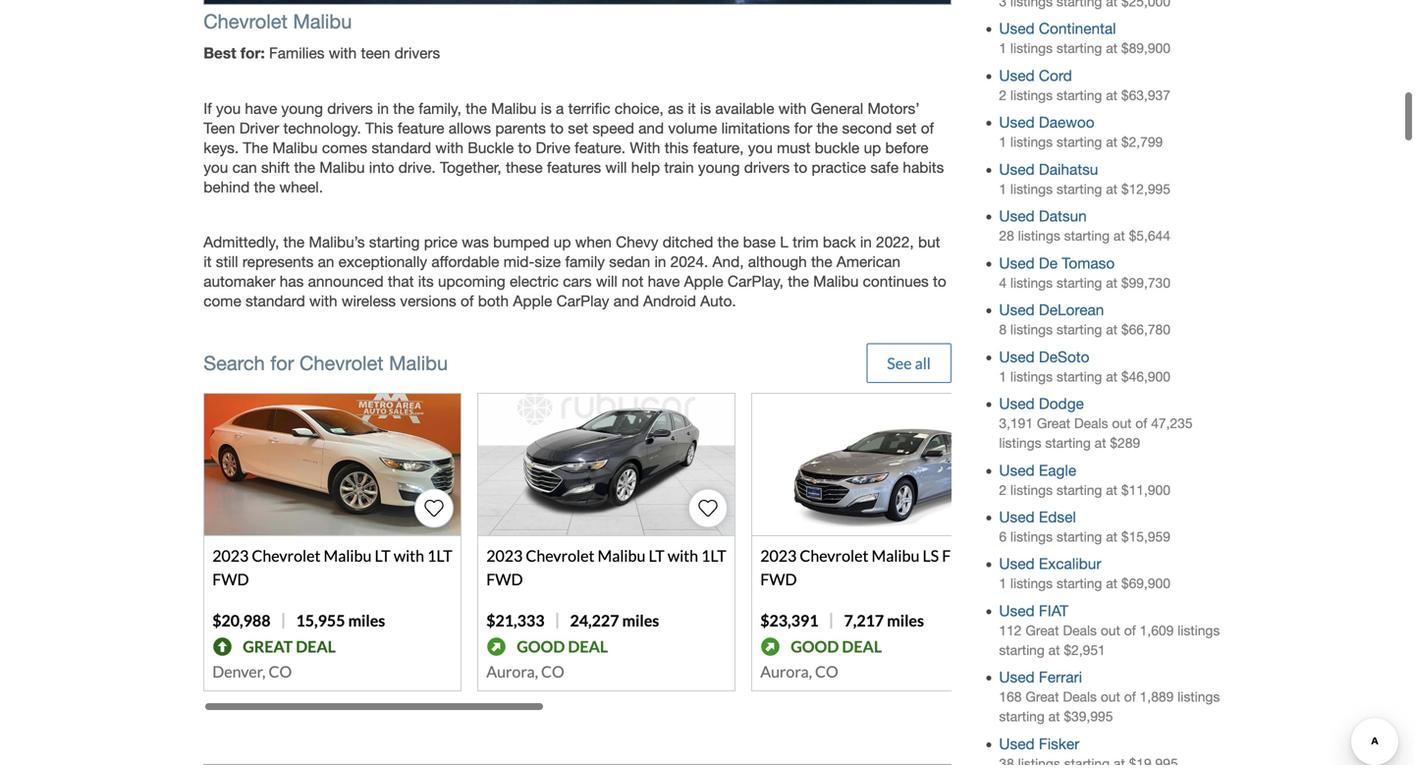 Task type: vqa. For each thing, say whether or not it's contained in the screenshot.
"$99,730"
yes



Task type: locate. For each thing, give the bounding box(es) containing it.
at inside used eagle 2 listings starting at $11,900
[[1107, 482, 1118, 498]]

5 used from the top
[[1000, 207, 1035, 225]]

1 inside "used continental 1 listings starting at $89,900"
[[1000, 40, 1007, 56]]

used down 6 at the right
[[1000, 555, 1035, 573]]

at left $66,780
[[1107, 322, 1118, 338]]

0 horizontal spatial it
[[204, 253, 212, 271]]

0 horizontal spatial in
[[377, 100, 389, 117]]

1 fwd from the left
[[212, 570, 249, 589]]

set up the before
[[897, 119, 917, 137]]

chevrolet up 15,955
[[252, 546, 321, 565]]

search for chevrolet malibu
[[204, 352, 448, 375]]

starting down tomaso
[[1057, 275, 1103, 291]]

listings inside "used continental 1 listings starting at $89,900"
[[1011, 40, 1053, 56]]

drivers up technology.
[[327, 100, 373, 117]]

listings inside 3,191 great deals out of 47,235 listings starting at
[[1000, 435, 1042, 451]]

starting inside used eagle 2 listings starting at $11,900
[[1057, 482, 1103, 498]]

at inside used cord 2 listings starting at $63,937
[[1107, 87, 1118, 103]]

2 vertical spatial great
[[1026, 689, 1060, 705]]

1 2023 chevrolet malibu lt with 1lt fwd image from the left
[[205, 394, 461, 535]]

0 horizontal spatial for
[[271, 352, 294, 375]]

$12,995
[[1122, 181, 1171, 197]]

used for used daihatsu 1 listings starting at $12,995
[[1000, 161, 1035, 178]]

wheel.
[[280, 178, 323, 196]]

1 aurora, co from the left
[[487, 662, 565, 681]]

at for delorean
[[1107, 322, 1118, 338]]

into
[[369, 159, 394, 176]]

great for fiat
[[1026, 623, 1060, 639]]

listings for edsel
[[1011, 529, 1053, 545]]

listings inside used daewoo 1 listings starting at $2,799
[[1011, 134, 1053, 150]]

families
[[269, 44, 325, 62]]

starting
[[1057, 40, 1103, 56], [1057, 87, 1103, 103], [1057, 134, 1103, 150], [1057, 181, 1103, 197], [1065, 228, 1110, 244], [369, 234, 420, 251], [1057, 275, 1103, 291], [1057, 322, 1103, 338], [1057, 369, 1103, 384], [1046, 435, 1091, 451], [1057, 482, 1103, 498], [1057, 529, 1103, 545], [1057, 576, 1103, 592], [1000, 643, 1045, 658], [1000, 709, 1045, 725]]

1 horizontal spatial good
[[791, 637, 839, 656]]

2 horizontal spatial miles
[[888, 611, 925, 630]]

back
[[823, 234, 856, 251]]

great down dodge on the bottom right
[[1037, 416, 1071, 431]]

0 horizontal spatial deal
[[296, 637, 336, 656]]

0 horizontal spatial aurora,
[[487, 662, 538, 681]]

of inside 168 great deals out of 1,889 listings starting at
[[1125, 689, 1137, 705]]

used for used daewoo 1 listings starting at $2,799
[[1000, 114, 1035, 131]]

good deal down 24,227
[[517, 637, 608, 656]]

0 vertical spatial standard
[[372, 139, 431, 157]]

chevrolet down wireless
[[300, 352, 384, 375]]

starting down daewoo on the right top of the page
[[1057, 134, 1103, 150]]

starting down 112
[[1000, 643, 1045, 658]]

starting inside used desoto 1 listings starting at $46,900
[[1057, 369, 1103, 384]]

2 deal from the left
[[568, 637, 608, 656]]

1 horizontal spatial for
[[795, 119, 813, 137]]

2 lt from the left
[[649, 546, 665, 565]]

1 inside the used excalibur 1 listings starting at $69,900
[[1000, 576, 1007, 592]]

starting down daihatsu
[[1057, 181, 1103, 197]]

0 vertical spatial it
[[688, 100, 696, 117]]

chevrolet up the for:
[[204, 10, 288, 33]]

1 vertical spatial standard
[[246, 293, 305, 310]]

you down limitations
[[748, 139, 773, 157]]

5 1 from the top
[[1000, 576, 1007, 592]]

1 inside used daihatsu 1 listings starting at $12,995
[[1000, 181, 1007, 197]]

at for continental
[[1107, 40, 1118, 56]]

the down shift
[[254, 178, 275, 196]]

2 2023 from the left
[[487, 546, 523, 565]]

deal down 24,227
[[568, 637, 608, 656]]

fwd up '$21,333'
[[487, 570, 523, 589]]

2 2023 chevrolet malibu lt with 1lt fwd image from the left
[[479, 394, 735, 535]]

drive
[[536, 139, 571, 157]]

fisker
[[1039, 735, 1080, 753]]

6 used from the top
[[1000, 254, 1035, 272]]

fwd up $23,391
[[761, 570, 797, 589]]

standard inside if you have young drivers in the family, the malibu is a terrific choice, as it is available with general motors' teen driver technology. this feature allows parents to set speed and volume limitations for the second set of keys. the malibu comes standard with buckle to drive feature. with this feature, you must buckle up before you can shift the malibu into drive. together, these features will help train young drivers to practice safe habits behind the wheel.
[[372, 139, 431, 157]]

used de tomaso link
[[1000, 254, 1115, 272]]

co down great deal
[[269, 662, 292, 681]]

used up 4
[[1000, 254, 1035, 272]]

1,609
[[1140, 623, 1174, 639]]

0 horizontal spatial young
[[281, 100, 323, 117]]

2 vertical spatial in
[[655, 253, 667, 271]]

listings for cord
[[1011, 87, 1053, 103]]

1 horizontal spatial up
[[864, 139, 882, 157]]

not
[[622, 273, 644, 291]]

malibu down comes
[[320, 159, 365, 176]]

1 2023 chevrolet malibu lt with 1lt fwd from the left
[[212, 546, 453, 589]]

0 horizontal spatial 2023 chevrolet malibu lt with 1lt fwd image
[[205, 394, 461, 535]]

at inside used daihatsu 1 listings starting at $12,995
[[1107, 181, 1118, 197]]

2 horizontal spatial co
[[816, 662, 839, 681]]

apple
[[685, 273, 724, 291], [513, 293, 552, 310]]

4
[[1000, 275, 1007, 291]]

best
[[204, 44, 236, 62]]

3,191 great deals out of 47,235 listings starting at
[[1000, 416, 1193, 451]]

deals inside 112 great deals out of 1,609 listings starting at
[[1063, 623, 1098, 639]]

1 horizontal spatial set
[[897, 119, 917, 137]]

1 horizontal spatial lt
[[649, 546, 665, 565]]

at inside used daewoo 1 listings starting at $2,799
[[1107, 134, 1118, 150]]

0 vertical spatial great
[[1037, 416, 1071, 431]]

of inside 112 great deals out of 1,609 listings starting at
[[1125, 623, 1137, 639]]

drivers
[[395, 44, 440, 62], [327, 100, 373, 117], [744, 159, 790, 176]]

2 good from the left
[[791, 637, 839, 656]]

out inside 3,191 great deals out of 47,235 listings starting at
[[1113, 416, 1132, 431]]

before
[[886, 139, 929, 157]]

1 horizontal spatial young
[[699, 159, 740, 176]]

0 horizontal spatial standard
[[246, 293, 305, 310]]

at inside used datsun 28 listings starting at $5,644
[[1114, 228, 1126, 244]]

good
[[517, 637, 565, 656], [791, 637, 839, 656]]

for
[[795, 119, 813, 137], [271, 352, 294, 375]]

2023 chevrolet malibu lt with 1lt fwd
[[212, 546, 453, 589], [487, 546, 727, 589]]

set
[[568, 119, 589, 137], [897, 119, 917, 137]]

listings down the 3,191
[[1000, 435, 1042, 451]]

2 co from the left
[[541, 662, 565, 681]]

10 used from the top
[[1000, 462, 1035, 479]]

malibu up 24,227 miles
[[598, 546, 646, 565]]

1 horizontal spatial miles
[[623, 611, 660, 630]]

1 down 'used daewoo' link
[[1000, 134, 1007, 150]]

the down trim
[[812, 253, 833, 271]]

1 horizontal spatial 2023 chevrolet malibu lt with 1lt fwd
[[487, 546, 727, 589]]

0 vertical spatial young
[[281, 100, 323, 117]]

good deal down 7,217
[[791, 637, 882, 656]]

1 2 from the top
[[1000, 87, 1007, 103]]

0 vertical spatial will
[[606, 159, 627, 176]]

ditched
[[663, 234, 714, 251]]

used for used excalibur 1 listings starting at $69,900
[[1000, 555, 1035, 573]]

1 horizontal spatial good deal
[[791, 637, 882, 656]]

$20,988
[[212, 611, 271, 630]]

1 vertical spatial deals
[[1063, 623, 1098, 639]]

listings inside used desoto 1 listings starting at $46,900
[[1011, 369, 1053, 384]]

starting down delorean
[[1057, 322, 1103, 338]]

listings inside the used delorean 8 listings starting at $66,780
[[1011, 322, 1053, 338]]

malibu
[[293, 10, 352, 33], [491, 100, 537, 117], [273, 139, 318, 157], [320, 159, 365, 176], [814, 273, 859, 291], [389, 352, 448, 375], [324, 546, 372, 565], [598, 546, 646, 565], [872, 546, 920, 565]]

1 vertical spatial will
[[596, 273, 618, 291]]

used cord link
[[1000, 67, 1073, 84]]

chevrolet
[[204, 10, 288, 33], [300, 352, 384, 375], [252, 546, 321, 565], [526, 546, 595, 565], [800, 546, 869, 565]]

the up and,
[[718, 234, 739, 251]]

daihatsu
[[1039, 161, 1099, 178]]

miles right 24,227
[[623, 611, 660, 630]]

2 set from the left
[[897, 119, 917, 137]]

listings for datsun
[[1019, 228, 1061, 244]]

the up allows
[[466, 100, 487, 117]]

used desoto link
[[1000, 348, 1090, 366]]

7,217
[[844, 611, 885, 630]]

used inside the used excalibur 1 listings starting at $69,900
[[1000, 555, 1035, 573]]

9 used from the top
[[1000, 395, 1035, 413]]

at up fisker
[[1049, 709, 1061, 725]]

used for used edsel 6 listings starting at $15,959
[[1000, 508, 1035, 526]]

out for dodge
[[1113, 416, 1132, 431]]

co for $20,988
[[269, 662, 292, 681]]

malibu left ls
[[872, 546, 920, 565]]

2 2 from the top
[[1000, 482, 1007, 498]]

1 up used cord link
[[1000, 40, 1007, 56]]

1 vertical spatial out
[[1101, 623, 1121, 639]]

deals inside 168 great deals out of 1,889 listings starting at
[[1063, 689, 1098, 705]]

1 vertical spatial 2
[[1000, 482, 1007, 498]]

8 used from the top
[[1000, 348, 1035, 366]]

0 horizontal spatial 2023
[[212, 546, 249, 565]]

3 co from the left
[[816, 662, 839, 681]]

these
[[506, 159, 543, 176]]

1 horizontal spatial have
[[648, 273, 680, 291]]

up up 'size'
[[554, 234, 571, 251]]

at down tomaso
[[1107, 275, 1118, 291]]

used inside used desoto 1 listings starting at $46,900
[[1000, 348, 1035, 366]]

0 vertical spatial 2
[[1000, 87, 1007, 103]]

1 vertical spatial drivers
[[327, 100, 373, 117]]

used inside the used delorean 8 listings starting at $66,780
[[1000, 301, 1035, 319]]

1 for used excalibur
[[1000, 576, 1007, 592]]

2 miles from the left
[[623, 611, 660, 630]]

starting down "eagle"
[[1057, 482, 1103, 498]]

deals for used ferrari
[[1063, 689, 1098, 705]]

0 horizontal spatial 1lt
[[428, 546, 453, 565]]

comes
[[322, 139, 368, 157]]

great
[[1037, 416, 1071, 431], [1026, 623, 1060, 639], [1026, 689, 1060, 705]]

great inside 112 great deals out of 1,609 listings starting at
[[1026, 623, 1060, 639]]

1 up 28
[[1000, 181, 1007, 197]]

2 1 from the top
[[1000, 134, 1007, 150]]

drive.
[[399, 159, 436, 176]]

0 vertical spatial deals
[[1075, 416, 1109, 431]]

12 used from the top
[[1000, 555, 1035, 573]]

out up $39,995
[[1101, 689, 1121, 705]]

at left '$89,900'
[[1107, 40, 1118, 56]]

starting down desoto
[[1057, 369, 1103, 384]]

used continental 1 listings starting at $89,900
[[1000, 20, 1171, 56]]

at inside used edsel 6 listings starting at $15,959
[[1107, 529, 1118, 545]]

deal down 7,217
[[842, 637, 882, 656]]

listings down the used daihatsu link
[[1011, 181, 1053, 197]]

1 vertical spatial up
[[554, 234, 571, 251]]

feature,
[[693, 139, 744, 157]]

1 good deal from the left
[[517, 637, 608, 656]]

up inside admittedly, the malibu's starting price was bumped up when chevy ditched the base l trim back in 2022, but it still represents an exceptionally affordable mid-size family sedan in 2024. and, although the american automaker has announced that its upcoming electric cars will not have apple carplay, the malibu continues to come standard with wireless versions of both apple carplay and android auto.
[[554, 234, 571, 251]]

1 horizontal spatial fwd
[[487, 570, 523, 589]]

used inside used daewoo 1 listings starting at $2,799
[[1000, 114, 1035, 131]]

1 inside used desoto 1 listings starting at $46,900
[[1000, 369, 1007, 384]]

at inside used desoto 1 listings starting at $46,900
[[1107, 369, 1118, 384]]

fwd for $20,988
[[212, 570, 249, 589]]

listings inside 112 great deals out of 1,609 listings starting at
[[1178, 623, 1221, 639]]

1 up the used fiat link
[[1000, 576, 1007, 592]]

standard
[[372, 139, 431, 157], [246, 293, 305, 310]]

allows
[[449, 119, 491, 137]]

2023 for $23,391
[[761, 546, 797, 565]]

used up 168
[[1000, 669, 1035, 686]]

good for $23,391
[[791, 637, 839, 656]]

good down $23,391
[[791, 637, 839, 656]]

family,
[[419, 100, 462, 117]]

listings right 1,609
[[1178, 623, 1221, 639]]

1 horizontal spatial co
[[541, 662, 565, 681]]

of left 1,609
[[1125, 623, 1137, 639]]

0 horizontal spatial good deal
[[517, 637, 608, 656]]

1 1lt from the left
[[428, 546, 453, 565]]

of up the before
[[921, 119, 935, 137]]

starting inside used edsel 6 listings starting at $15,959
[[1057, 529, 1103, 545]]

3 fwd from the left
[[761, 570, 797, 589]]

starting down excalibur at the bottom
[[1057, 576, 1103, 592]]

at left $11,900
[[1107, 482, 1118, 498]]

used left "eagle"
[[1000, 462, 1035, 479]]

$5,644
[[1130, 228, 1171, 244]]

drivers right teen
[[395, 44, 440, 62]]

listings down used delorean link
[[1011, 322, 1053, 338]]

0 horizontal spatial have
[[245, 100, 277, 117]]

7 used from the top
[[1000, 301, 1035, 319]]

3 used from the top
[[1000, 114, 1035, 131]]

0 vertical spatial have
[[245, 100, 277, 117]]

1 horizontal spatial 1lt
[[702, 546, 727, 565]]

2 2023 chevrolet malibu lt with 1lt fwd from the left
[[487, 546, 727, 589]]

1 horizontal spatial aurora,
[[761, 662, 813, 681]]

used inside used eagle 2 listings starting at $11,900
[[1000, 462, 1035, 479]]

used edsel link
[[1000, 508, 1077, 526]]

13 used from the top
[[1000, 602, 1035, 620]]

2023 up $20,988
[[212, 546, 249, 565]]

2 1lt from the left
[[702, 546, 727, 565]]

14 used from the top
[[1000, 669, 1035, 686]]

used inside "used continental 1 listings starting at $89,900"
[[1000, 20, 1035, 38]]

general
[[811, 100, 864, 117]]

used for used ferrari
[[1000, 669, 1035, 686]]

starting up daewoo on the right top of the page
[[1057, 87, 1103, 103]]

0 horizontal spatial set
[[568, 119, 589, 137]]

2023 chevrolet malibu lt with 1lt fwd up 15,955 miles
[[212, 546, 453, 589]]

apple down 2024.
[[685, 273, 724, 291]]

1 vertical spatial it
[[204, 253, 212, 271]]

1 horizontal spatial standard
[[372, 139, 431, 157]]

2 aurora, co from the left
[[761, 662, 839, 681]]

and down not
[[614, 293, 639, 310]]

15 used from the top
[[1000, 735, 1035, 753]]

2 inside used cord 2 listings starting at $63,937
[[1000, 87, 1007, 103]]

young up technology.
[[281, 100, 323, 117]]

1 2023 from the left
[[212, 546, 249, 565]]

0 horizontal spatial lt
[[375, 546, 391, 565]]

0 horizontal spatial miles
[[348, 611, 385, 630]]

miles right 15,955
[[348, 611, 385, 630]]

1 down used desoto link in the top right of the page
[[1000, 369, 1007, 384]]

at inside "used continental 1 listings starting at $89,900"
[[1107, 40, 1118, 56]]

malibu down american
[[814, 273, 859, 291]]

android
[[644, 293, 697, 310]]

2 horizontal spatial 2023
[[761, 546, 797, 565]]

15,955
[[296, 611, 345, 630]]

its
[[418, 273, 434, 291]]

of for used ferrari
[[1125, 689, 1137, 705]]

chevrolet for $23,391
[[800, 546, 869, 565]]

together,
[[440, 159, 502, 176]]

auto.
[[701, 293, 737, 310]]

0 horizontal spatial fwd
[[212, 570, 249, 589]]

malibu up shift
[[273, 139, 318, 157]]

3 2023 from the left
[[761, 546, 797, 565]]

co
[[269, 662, 292, 681], [541, 662, 565, 681], [816, 662, 839, 681]]

1 miles from the left
[[348, 611, 385, 630]]

1 co from the left
[[269, 662, 292, 681]]

2023 for $20,988
[[212, 546, 249, 565]]

at left $12,995
[[1107, 181, 1118, 197]]

1 for used continental
[[1000, 40, 1007, 56]]

for right search on the left top
[[271, 352, 294, 375]]

1 horizontal spatial 2023 chevrolet malibu lt with 1lt fwd image
[[479, 394, 735, 535]]

1 vertical spatial in
[[861, 234, 872, 251]]

datsun
[[1039, 207, 1087, 225]]

of inside 3,191 great deals out of 47,235 listings starting at
[[1136, 416, 1148, 431]]

1 horizontal spatial aurora, co
[[761, 662, 839, 681]]

used left daewoo on the right top of the page
[[1000, 114, 1035, 131]]

deals inside 3,191 great deals out of 47,235 listings starting at
[[1075, 416, 1109, 431]]

3 miles from the left
[[888, 611, 925, 630]]

3 deal from the left
[[842, 637, 882, 656]]

at inside used de tomaso 4 listings starting at $99,730
[[1107, 275, 1118, 291]]

2 vertical spatial deals
[[1063, 689, 1098, 705]]

listings inside the used excalibur 1 listings starting at $69,900
[[1011, 576, 1053, 592]]

in left 2024.
[[655, 253, 667, 271]]

used inside used de tomaso 4 listings starting at $99,730
[[1000, 254, 1035, 272]]

listings for daihatsu
[[1011, 181, 1053, 197]]

2 horizontal spatial deal
[[842, 637, 882, 656]]

starting down 168
[[1000, 709, 1045, 725]]

out inside 168 great deals out of 1,889 listings starting at
[[1101, 689, 1121, 705]]

and inside if you have young drivers in the family, the malibu is a terrific choice, as it is available with general motors' teen driver technology. this feature allows parents to set speed and volume limitations for the second set of keys. the malibu comes standard with buckle to drive feature. with this feature, you must buckle up before you can shift the malibu into drive. together, these features will help train young drivers to practice safe habits behind the wheel.
[[639, 119, 664, 137]]

starting inside used daewoo 1 listings starting at $2,799
[[1057, 134, 1103, 150]]

listings inside used cord 2 listings starting at $63,937
[[1011, 87, 1053, 103]]

1 aurora, from the left
[[487, 662, 538, 681]]

1 lt from the left
[[375, 546, 391, 565]]

0 vertical spatial for
[[795, 119, 813, 137]]

cars
[[563, 273, 592, 291]]

to down must
[[794, 159, 808, 176]]

both
[[478, 293, 509, 310]]

1
[[1000, 40, 1007, 56], [1000, 134, 1007, 150], [1000, 181, 1007, 197], [1000, 369, 1007, 384], [1000, 576, 1007, 592]]

used eagle link
[[1000, 462, 1077, 479]]

0 vertical spatial drivers
[[395, 44, 440, 62]]

starting up tomaso
[[1065, 228, 1110, 244]]

at inside the used delorean 8 listings starting at $66,780
[[1107, 322, 1118, 338]]

0 horizontal spatial apple
[[513, 293, 552, 310]]

0 horizontal spatial up
[[554, 234, 571, 251]]

2 vertical spatial out
[[1101, 689, 1121, 705]]

fleet
[[943, 546, 978, 565]]

0 vertical spatial and
[[639, 119, 664, 137]]

used dodge
[[1000, 395, 1085, 413]]

1 horizontal spatial is
[[700, 100, 711, 117]]

malibu inside 2023 chevrolet malibu ls fleet fwd
[[872, 546, 920, 565]]

at left "$63,937"
[[1107, 87, 1118, 103]]

at for edsel
[[1107, 529, 1118, 545]]

2 horizontal spatial drivers
[[744, 159, 790, 176]]

listings for delorean
[[1011, 322, 1053, 338]]

exceptionally
[[339, 253, 427, 271]]

1 good from the left
[[517, 637, 565, 656]]

size
[[535, 253, 561, 271]]

out
[[1113, 416, 1132, 431], [1101, 623, 1121, 639], [1101, 689, 1121, 705]]

2 horizontal spatial fwd
[[761, 570, 797, 589]]

chevrolet up 24,227
[[526, 546, 595, 565]]

1 vertical spatial apple
[[513, 293, 552, 310]]

1 horizontal spatial 2023
[[487, 546, 523, 565]]

used daewoo 1 listings starting at $2,799
[[1000, 114, 1164, 150]]

starting inside 3,191 great deals out of 47,235 listings starting at
[[1046, 435, 1091, 451]]

great down used ferrari link
[[1026, 689, 1060, 705]]

at left $46,900
[[1107, 369, 1118, 384]]

choice,
[[615, 100, 664, 117]]

aurora, co down $23,391
[[761, 662, 839, 681]]

used fiat link
[[1000, 602, 1069, 620]]

starting inside "used continental 1 listings starting at $89,900"
[[1057, 40, 1103, 56]]

0 horizontal spatial is
[[541, 100, 552, 117]]

0 horizontal spatial aurora, co
[[487, 662, 565, 681]]

out inside 112 great deals out of 1,609 listings starting at
[[1101, 623, 1121, 639]]

2023 chevrolet malibu lt with 1lt fwd for 24,227
[[487, 546, 727, 589]]

starting inside used de tomaso 4 listings starting at $99,730
[[1057, 275, 1103, 291]]

great inside 3,191 great deals out of 47,235 listings starting at
[[1037, 416, 1071, 431]]

2023 chevrolet malibu lt with 1lt fwd image
[[205, 394, 461, 535], [479, 394, 735, 535]]

bumped
[[493, 234, 550, 251]]

starting inside used datsun 28 listings starting at $5,644
[[1065, 228, 1110, 244]]

2023 chevrolet malibu lt with 1lt fwd for 15,955
[[212, 546, 453, 589]]

fwd up $20,988
[[212, 570, 249, 589]]

co for $21,333
[[541, 662, 565, 681]]

used inside used edsel 6 listings starting at $15,959
[[1000, 508, 1035, 526]]

miles for 15,955 miles
[[348, 611, 385, 630]]

listings for daewoo
[[1011, 134, 1053, 150]]

used for used continental 1 listings starting at $89,900
[[1000, 20, 1035, 38]]

of down upcoming
[[461, 293, 474, 310]]

2 good deal from the left
[[791, 637, 882, 656]]

0 horizontal spatial co
[[269, 662, 292, 681]]

1 horizontal spatial deal
[[568, 637, 608, 656]]

for up must
[[795, 119, 813, 137]]

is up volume
[[700, 100, 711, 117]]

listings inside 168 great deals out of 1,889 listings starting at
[[1178, 689, 1221, 705]]

2
[[1000, 87, 1007, 103], [1000, 482, 1007, 498]]

24,227 miles
[[570, 611, 660, 630]]

at inside the used excalibur 1 listings starting at $69,900
[[1107, 576, 1118, 592]]

behind
[[204, 178, 250, 196]]

see
[[888, 354, 912, 373]]

still
[[216, 253, 238, 271]]

2023 inside 2023 chevrolet malibu ls fleet fwd
[[761, 546, 797, 565]]

up
[[864, 139, 882, 157], [554, 234, 571, 251]]

apple down electric
[[513, 293, 552, 310]]

1 for used daewoo
[[1000, 134, 1007, 150]]

1 vertical spatial you
[[748, 139, 773, 157]]

11 used from the top
[[1000, 508, 1035, 526]]

used for used datsun 28 listings starting at $5,644
[[1000, 207, 1035, 225]]

4 used from the top
[[1000, 161, 1035, 178]]

starting down 'continental'
[[1057, 40, 1103, 56]]

47,235
[[1152, 416, 1193, 431]]

2 aurora, from the left
[[761, 662, 813, 681]]

used up 8
[[1000, 301, 1035, 319]]

2 for used cord
[[1000, 87, 1007, 103]]

listings inside used daihatsu 1 listings starting at $12,995
[[1011, 181, 1053, 197]]

co for $23,391
[[816, 662, 839, 681]]

2 inside used eagle 2 listings starting at $11,900
[[1000, 482, 1007, 498]]

starting inside the used delorean 8 listings starting at $66,780
[[1057, 322, 1103, 338]]

at
[[1107, 40, 1118, 56], [1107, 87, 1118, 103], [1107, 134, 1118, 150], [1107, 181, 1118, 197], [1114, 228, 1126, 244], [1107, 275, 1118, 291], [1107, 322, 1118, 338], [1107, 369, 1118, 384], [1095, 435, 1107, 451], [1107, 482, 1118, 498], [1107, 529, 1118, 545], [1107, 576, 1118, 592], [1049, 643, 1061, 658], [1049, 709, 1061, 725]]

$39,995
[[1064, 709, 1114, 725]]

0 horizontal spatial good
[[517, 637, 565, 656]]

0 vertical spatial apple
[[685, 273, 724, 291]]

1 1 from the top
[[1000, 40, 1007, 56]]

listings inside used eagle 2 listings starting at $11,900
[[1011, 482, 1053, 498]]

used inside used daihatsu 1 listings starting at $12,995
[[1000, 161, 1035, 178]]

and inside admittedly, the malibu's starting price was bumped up when chevy ditched the base l trim back in 2022, but it still represents an exceptionally affordable mid-size family sedan in 2024. and, although the american automaker has announced that its upcoming electric cars will not have apple carplay, the malibu continues to come standard with wireless versions of both apple carplay and android auto.
[[614, 293, 639, 310]]

0 vertical spatial out
[[1113, 416, 1132, 431]]

you
[[216, 100, 241, 117], [748, 139, 773, 157], [204, 159, 228, 176]]

and
[[639, 119, 664, 137], [614, 293, 639, 310]]

used inside used datsun 28 listings starting at $5,644
[[1000, 207, 1035, 225]]

dodge
[[1039, 395, 1085, 413]]

0 vertical spatial up
[[864, 139, 882, 157]]

have
[[245, 100, 277, 117], [648, 273, 680, 291]]

and up with
[[639, 119, 664, 137]]

0 horizontal spatial drivers
[[327, 100, 373, 117]]

0 vertical spatial in
[[377, 100, 389, 117]]

1 horizontal spatial in
[[655, 253, 667, 271]]

will left not
[[596, 273, 618, 291]]

1 vertical spatial and
[[614, 293, 639, 310]]

at left "$5,644"
[[1114, 228, 1126, 244]]

have up driver
[[245, 100, 277, 117]]

used inside used cord 2 listings starting at $63,937
[[1000, 67, 1035, 84]]

will inside if you have young drivers in the family, the malibu is a terrific choice, as it is available with general motors' teen driver technology. this feature allows parents to set speed and volume limitations for the second set of keys. the malibu comes standard with buckle to drive feature. with this feature, you must buckle up before you can shift the malibu into drive. together, these features will help train young drivers to practice safe habits behind the wheel.
[[606, 159, 627, 176]]

co down '$21,333'
[[541, 662, 565, 681]]

lt for 15,955 miles
[[375, 546, 391, 565]]

2 vertical spatial you
[[204, 159, 228, 176]]

2 horizontal spatial in
[[861, 234, 872, 251]]

$69,900
[[1122, 576, 1171, 592]]

listings inside used datsun 28 listings starting at $5,644
[[1019, 228, 1061, 244]]

great inside 168 great deals out of 1,889 listings starting at
[[1026, 689, 1060, 705]]

1 vertical spatial for
[[271, 352, 294, 375]]

technology.
[[283, 119, 361, 137]]

0 horizontal spatial 2023 chevrolet malibu lt with 1lt fwd
[[212, 546, 453, 589]]

1 deal from the left
[[296, 637, 336, 656]]

in up this
[[377, 100, 389, 117]]

1 horizontal spatial it
[[688, 100, 696, 117]]

out up $2,951
[[1101, 623, 1121, 639]]

standard up drive.
[[372, 139, 431, 157]]

fwd for $21,333
[[487, 570, 523, 589]]

with
[[630, 139, 661, 157]]

at for eagle
[[1107, 482, 1118, 498]]

great for dodge
[[1037, 416, 1071, 431]]

have up android on the left top
[[648, 273, 680, 291]]

aurora, down '$21,333'
[[487, 662, 538, 681]]

aurora, co for $21,333
[[487, 662, 565, 681]]

3 1 from the top
[[1000, 181, 1007, 197]]

1 vertical spatial great
[[1026, 623, 1060, 639]]

will down feature. on the top left
[[606, 159, 627, 176]]

genesis g80 image
[[204, 764, 952, 765]]

chevrolet inside 2023 chevrolet malibu ls fleet fwd
[[800, 546, 869, 565]]

1 used from the top
[[1000, 20, 1035, 38]]

up down second
[[864, 139, 882, 157]]

lt up 24,227 miles
[[649, 546, 665, 565]]

1 inside used daewoo 1 listings starting at $2,799
[[1000, 134, 1007, 150]]

2 used from the top
[[1000, 67, 1035, 84]]

used daihatsu link
[[1000, 161, 1099, 178]]

1 for used desoto
[[1000, 369, 1007, 384]]

2 fwd from the left
[[487, 570, 523, 589]]

1 horizontal spatial drivers
[[395, 44, 440, 62]]

listings inside used edsel 6 listings starting at $15,959
[[1011, 529, 1053, 545]]

24,227
[[570, 611, 619, 630]]

used for used desoto 1 listings starting at $46,900
[[1000, 348, 1035, 366]]

4 1 from the top
[[1000, 369, 1007, 384]]

1 horizontal spatial apple
[[685, 273, 724, 291]]

1 vertical spatial have
[[648, 273, 680, 291]]

2023 chevrolet malibu lt with 1lt fwd up 24,227 miles
[[487, 546, 727, 589]]

of for used dodge
[[1136, 416, 1148, 431]]

malibu inside admittedly, the malibu's starting price was bumped up when chevy ditched the base l trim back in 2022, but it still represents an exceptionally affordable mid-size family sedan in 2024. and, although the american automaker has announced that its upcoming electric cars will not have apple carplay, the malibu continues to come standard with wireless versions of both apple carplay and android auto.
[[814, 273, 859, 291]]



Task type: describe. For each thing, give the bounding box(es) containing it.
motors'
[[868, 100, 920, 117]]

the up feature
[[393, 100, 415, 117]]

for inside if you have young drivers in the family, the malibu is a terrific choice, as it is available with general motors' teen driver technology. this feature allows parents to set speed and volume limitations for the second set of keys. the malibu comes standard with buckle to drive feature. with this feature, you must buckle up before you can shift the malibu into drive. together, these features will help train young drivers to practice safe habits behind the wheel.
[[795, 119, 813, 137]]

electric
[[510, 273, 559, 291]]

used datsun 28 listings starting at $5,644
[[1000, 207, 1171, 244]]

de
[[1039, 254, 1058, 272]]

good deal for 7,217
[[791, 637, 882, 656]]

to down the a
[[551, 119, 564, 137]]

deal for 15,955 miles
[[296, 637, 336, 656]]

at for datsun
[[1114, 228, 1126, 244]]

1 set from the left
[[568, 119, 589, 137]]

malibu up best for: families with teen drivers
[[293, 10, 352, 33]]

aurora, for $23,391
[[761, 662, 813, 681]]

2023 chevrolet malibu lt with 1lt fwd image for 24,227
[[479, 394, 735, 535]]

6
[[1000, 529, 1007, 545]]

2023 chevrolet malibu ls fleet fwd image
[[753, 394, 1009, 535]]

$46,900
[[1122, 369, 1171, 384]]

that
[[388, 273, 414, 291]]

malibu down versions
[[389, 352, 448, 375]]

ls
[[923, 546, 939, 565]]

was
[[462, 234, 489, 251]]

great
[[243, 637, 293, 656]]

price
[[424, 234, 458, 251]]

this
[[366, 119, 394, 137]]

used daihatsu 1 listings starting at $12,995
[[1000, 161, 1171, 197]]

$63,937
[[1122, 87, 1171, 103]]

lt for 24,227 miles
[[649, 546, 665, 565]]

chevrolet for $21,333
[[526, 546, 595, 565]]

announced
[[308, 273, 384, 291]]

help
[[632, 159, 660, 176]]

and,
[[713, 253, 744, 271]]

driver
[[239, 119, 279, 137]]

used delorean link
[[1000, 301, 1105, 319]]

practice
[[812, 159, 867, 176]]

listings for desoto
[[1011, 369, 1053, 384]]

chevrolet for $20,988
[[252, 546, 321, 565]]

miles for 24,227 miles
[[623, 611, 660, 630]]

to inside admittedly, the malibu's starting price was bumped up when chevy ditched the base l trim back in 2022, but it still represents an exceptionally affordable mid-size family sedan in 2024. and, although the american automaker has announced that its upcoming electric cars will not have apple carplay, the malibu continues to come standard with wireless versions of both apple carplay and android auto.
[[933, 273, 947, 291]]

good deal for 24,227
[[517, 637, 608, 656]]

have inside admittedly, the malibu's starting price was bumped up when chevy ditched the base l trim back in 2022, but it still represents an exceptionally affordable mid-size family sedan in 2024. and, although the american automaker has announced that its upcoming electric cars will not have apple carplay, the malibu continues to come standard with wireless versions of both apple carplay and android auto.
[[648, 273, 680, 291]]

1lt for 15,955 miles
[[428, 546, 453, 565]]

see all link
[[867, 343, 952, 383]]

the up wheel.
[[294, 159, 315, 176]]

at for cord
[[1107, 87, 1118, 103]]

feature.
[[575, 139, 626, 157]]

buckle
[[468, 139, 514, 157]]

with inside admittedly, the malibu's starting price was bumped up when chevy ditched the base l trim back in 2022, but it still represents an exceptionally affordable mid-size family sedan in 2024. and, although the american automaker has announced that its upcoming electric cars will not have apple carplay, the malibu continues to come standard with wireless versions of both apple carplay and android auto.
[[310, 293, 338, 310]]

starting inside 168 great deals out of 1,889 listings starting at
[[1000, 709, 1045, 725]]

represents
[[243, 253, 314, 271]]

1 vertical spatial young
[[699, 159, 740, 176]]

used ferrari link
[[1000, 669, 1083, 686]]

0 vertical spatial you
[[216, 100, 241, 117]]

teen
[[361, 44, 391, 62]]

used continental link
[[1000, 20, 1117, 38]]

deals for used dodge
[[1075, 416, 1109, 431]]

the down general
[[817, 119, 838, 137]]

when
[[576, 234, 612, 251]]

starting inside 112 great deals out of 1,609 listings starting at
[[1000, 643, 1045, 658]]

miles for 7,217 miles
[[888, 611, 925, 630]]

come
[[204, 293, 241, 310]]

out for ferrari
[[1101, 689, 1121, 705]]

2 is from the left
[[700, 100, 711, 117]]

used excalibur 1 listings starting at $69,900
[[1000, 555, 1171, 592]]

safe
[[871, 159, 899, 176]]

at for excalibur
[[1107, 576, 1118, 592]]

of inside admittedly, the malibu's starting price was bumped up when chevy ditched the base l trim back in 2022, but it still represents an exceptionally affordable mid-size family sedan in 2024. and, although the american automaker has announced that its upcoming electric cars will not have apple carplay, the malibu continues to come standard with wireless versions of both apple carplay and android auto.
[[461, 293, 474, 310]]

aurora, for $21,333
[[487, 662, 538, 681]]

of inside if you have young drivers in the family, the malibu is a terrific choice, as it is available with general motors' teen driver technology. this feature allows parents to set speed and volume limitations for the second set of keys. the malibu comes standard with buckle to drive feature. with this feature, you must buckle up before you can shift the malibu into drive. together, these features will help train young drivers to practice safe habits behind the wheel.
[[921, 119, 935, 137]]

used fiat
[[1000, 602, 1069, 620]]

keys.
[[204, 139, 239, 157]]

at inside 112 great deals out of 1,609 listings starting at
[[1049, 643, 1061, 658]]

sedan
[[609, 253, 651, 271]]

used for used cord 2 listings starting at $63,937
[[1000, 67, 1035, 84]]

1 is from the left
[[541, 100, 552, 117]]

starting inside the used excalibur 1 listings starting at $69,900
[[1057, 576, 1103, 592]]

1lt for 24,227 miles
[[702, 546, 727, 565]]

to up these
[[518, 139, 532, 157]]

$23,391
[[761, 611, 819, 630]]

deal for 7,217 miles
[[842, 637, 882, 656]]

the down although
[[788, 273, 810, 291]]

used for used dodge
[[1000, 395, 1035, 413]]

2 vertical spatial drivers
[[744, 159, 790, 176]]

fwd inside 2023 chevrolet malibu ls fleet fwd
[[761, 570, 797, 589]]

starting inside used cord 2 listings starting at $63,937
[[1057, 87, 1103, 103]]

although
[[748, 253, 807, 271]]

starting inside used daihatsu 1 listings starting at $12,995
[[1057, 181, 1103, 197]]

aurora, co for $23,391
[[761, 662, 839, 681]]

good for $21,333
[[517, 637, 565, 656]]

15,955 miles
[[296, 611, 385, 630]]

$2,951
[[1064, 643, 1106, 658]]

edsel
[[1039, 508, 1077, 526]]

delorean
[[1039, 301, 1105, 319]]

denver,
[[212, 662, 266, 681]]

$289
[[1111, 435, 1141, 451]]

out for fiat
[[1101, 623, 1121, 639]]

family
[[565, 253, 605, 271]]

great for ferrari
[[1026, 689, 1060, 705]]

standard inside admittedly, the malibu's starting price was bumped up when chevy ditched the base l trim back in 2022, but it still represents an exceptionally affordable mid-size family sedan in 2024. and, although the american automaker has announced that its upcoming electric cars will not have apple carplay, the malibu continues to come standard with wireless versions of both apple carplay and android auto.
[[246, 293, 305, 310]]

will inside admittedly, the malibu's starting price was bumped up when chevy ditched the base l trim back in 2022, but it still represents an exceptionally affordable mid-size family sedan in 2024. and, although the american automaker has announced that its upcoming electric cars will not have apple carplay, the malibu continues to come standard with wireless versions of both apple carplay and android auto.
[[596, 273, 618, 291]]

7,217 miles
[[844, 611, 925, 630]]

chevrolet malibu
[[204, 10, 352, 33]]

used dodge link
[[1000, 395, 1085, 413]]

used for used eagle 2 listings starting at $11,900
[[1000, 462, 1035, 479]]

the up represents
[[283, 234, 305, 251]]

used edsel 6 listings starting at $15,959
[[1000, 508, 1171, 545]]

used fisker
[[1000, 735, 1080, 753]]

if
[[204, 100, 212, 117]]

have inside if you have young drivers in the family, the malibu is a terrific choice, as it is available with general motors' teen driver technology. this feature allows parents to set speed and volume limitations for the second set of keys. the malibu comes standard with buckle to drive feature. with this feature, you must buckle up before you can shift the malibu into drive. together, these features will help train young drivers to practice safe habits behind the wheel.
[[245, 100, 277, 117]]

2024 chevrolet malibu image
[[204, 0, 952, 5]]

deal for 24,227 miles
[[568, 637, 608, 656]]

listings for continental
[[1011, 40, 1053, 56]]

used for used delorean 8 listings starting at $66,780
[[1000, 301, 1035, 319]]

shift
[[261, 159, 290, 176]]

112
[[1000, 623, 1022, 639]]

parents
[[496, 119, 546, 137]]

2 for used eagle
[[1000, 482, 1007, 498]]

it inside admittedly, the malibu's starting price was bumped up when chevy ditched the base l trim back in 2022, but it still represents an exceptionally affordable mid-size family sedan in 2024. and, although the american automaker has announced that its upcoming electric cars will not have apple carplay, the malibu continues to come standard with wireless versions of both apple carplay and android auto.
[[204, 253, 212, 271]]

2023 for $21,333
[[487, 546, 523, 565]]

terrific
[[569, 100, 611, 117]]

listings for eagle
[[1011, 482, 1053, 498]]

great deal
[[243, 637, 336, 656]]

used for used fiat
[[1000, 602, 1035, 620]]

at for desoto
[[1107, 369, 1118, 384]]

1 for used daihatsu
[[1000, 181, 1007, 197]]

malibu up 'parents'
[[491, 100, 537, 117]]

with inside best for: families with teen drivers
[[329, 44, 357, 62]]

2023 chevrolet malibu lt with 1lt fwd image for 15,955
[[205, 394, 461, 535]]

in inside if you have young drivers in the family, the malibu is a terrific choice, as it is available with general motors' teen driver technology. this feature allows parents to set speed and volume limitations for the second set of keys. the malibu comes standard with buckle to drive feature. with this feature, you must buckle up before you can shift the malibu into drive. together, these features will help train young drivers to practice safe habits behind the wheel.
[[377, 100, 389, 117]]

as
[[668, 100, 684, 117]]

limitations
[[722, 119, 790, 137]]

at inside 168 great deals out of 1,889 listings starting at
[[1049, 709, 1061, 725]]

used de tomaso 4 listings starting at $99,730
[[1000, 254, 1171, 291]]

listings inside used de tomaso 4 listings starting at $99,730
[[1011, 275, 1053, 291]]

used desoto 1 listings starting at $46,900
[[1000, 348, 1171, 384]]

at for daewoo
[[1107, 134, 1118, 150]]

used ferrari
[[1000, 669, 1083, 686]]

search
[[204, 352, 265, 375]]

of for used fiat
[[1125, 623, 1137, 639]]

upcoming
[[438, 273, 506, 291]]

$89,900
[[1122, 40, 1171, 56]]

up inside if you have young drivers in the family, the malibu is a terrific choice, as it is available with general motors' teen driver technology. this feature allows parents to set speed and volume limitations for the second set of keys. the malibu comes standard with buckle to drive feature. with this feature, you must buckle up before you can shift the malibu into drive. together, these features will help train young drivers to practice safe habits behind the wheel.
[[864, 139, 882, 157]]

used delorean 8 listings starting at $66,780
[[1000, 301, 1171, 338]]

american
[[837, 253, 901, 271]]

listings for excalibur
[[1011, 576, 1053, 592]]

feature
[[398, 119, 445, 137]]

112 great deals out of 1,609 listings starting at
[[1000, 623, 1221, 658]]

used for used fisker
[[1000, 735, 1035, 753]]

used cord 2 listings starting at $63,937
[[1000, 67, 1171, 103]]

drivers inside best for: families with teen drivers
[[395, 44, 440, 62]]

starting inside admittedly, the malibu's starting price was bumped up when chevy ditched the base l trim back in 2022, but it still represents an exceptionally affordable mid-size family sedan in 2024. and, although the american automaker has announced that its upcoming electric cars will not have apple carplay, the malibu continues to come standard with wireless versions of both apple carplay and android auto.
[[369, 234, 420, 251]]

$21,333
[[487, 611, 545, 630]]

malibu up 15,955 miles
[[324, 546, 372, 565]]

wireless
[[342, 293, 396, 310]]

carplay
[[557, 293, 610, 310]]

it inside if you have young drivers in the family, the malibu is a terrific choice, as it is available with general motors' teen driver technology. this feature allows parents to set speed and volume limitations for the second set of keys. the malibu comes standard with buckle to drive feature. with this feature, you must buckle up before you can shift the malibu into drive. together, these features will help train young drivers to practice safe habits behind the wheel.
[[688, 100, 696, 117]]

8
[[1000, 322, 1007, 338]]

admittedly, the malibu's starting price was bumped up when chevy ditched the base l trim back in 2022, but it still represents an exceptionally affordable mid-size family sedan in 2024. and, although the american automaker has announced that its upcoming electric cars will not have apple carplay, the malibu continues to come standard with wireless versions of both apple carplay and android auto.
[[204, 234, 947, 310]]

fiat
[[1039, 602, 1069, 620]]

used for used de tomaso 4 listings starting at $99,730
[[1000, 254, 1035, 272]]

eagle
[[1039, 462, 1077, 479]]

can
[[232, 159, 257, 176]]

at for daihatsu
[[1107, 181, 1118, 197]]

deals for used fiat
[[1063, 623, 1098, 639]]

teen
[[204, 119, 235, 137]]

tomaso
[[1062, 254, 1115, 272]]

continues
[[863, 273, 929, 291]]

available
[[716, 100, 775, 117]]

at inside 3,191 great deals out of 47,235 listings starting at
[[1095, 435, 1107, 451]]

mid-
[[504, 253, 535, 271]]



